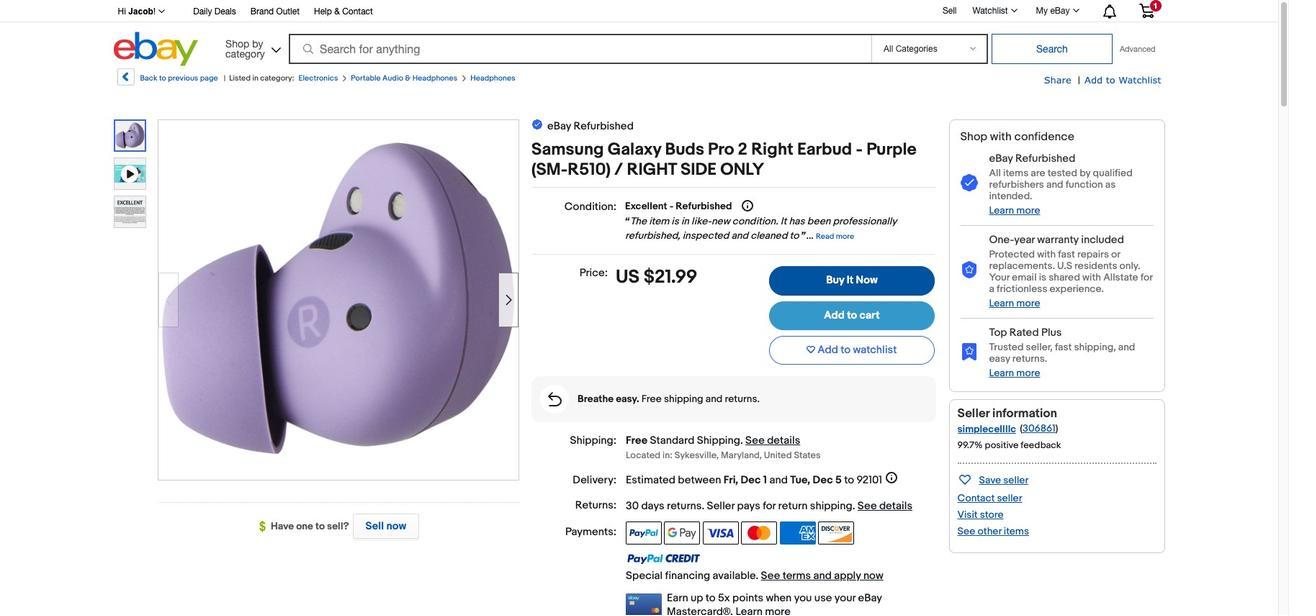Task type: locate. For each thing, give the bounding box(es) containing it.
1 items from the top
[[1004, 167, 1029, 179]]

shipping,
[[1075, 341, 1116, 354]]

trusted
[[990, 341, 1024, 354]]

refurbished for ebay refurbished all items are tested by qualified refurbishers and function as intended. learn more
[[1016, 152, 1076, 166]]

add inside button
[[818, 344, 839, 357]]

1 horizontal spatial &
[[405, 73, 411, 83]]

more down the seller,
[[1017, 367, 1041, 380]]

-
[[856, 140, 863, 160], [670, 200, 674, 213]]

american express image
[[780, 522, 816, 545]]

my ebay
[[1036, 6, 1070, 16]]

one-year warranty included
[[990, 233, 1125, 247]]

shop for shop by category
[[226, 38, 249, 49]]

my ebay link
[[1029, 2, 1086, 19]]

1 horizontal spatial sell
[[943, 5, 957, 16]]

watchlist
[[853, 344, 897, 357]]

shop down "deals"
[[226, 38, 249, 49]]

refurbished inside ebay refurbished all items are tested by qualified refurbishers and function as intended. learn more
[[1016, 152, 1076, 166]]

intended.
[[990, 190, 1033, 202]]

1 vertical spatial &
[[405, 73, 411, 83]]

shop
[[226, 38, 249, 49], [961, 130, 988, 144]]

0 horizontal spatial see details link
[[746, 434, 801, 448]]

returns.
[[1013, 353, 1048, 365], [725, 393, 760, 405]]

contact right help
[[342, 6, 373, 17]]

0 vertical spatial contact
[[342, 6, 373, 17]]

1 horizontal spatial is
[[1039, 272, 1047, 284]]

and right are on the right top of the page
[[1047, 179, 1064, 191]]

seller right save
[[1004, 475, 1029, 487]]

0 horizontal spatial -
[[670, 200, 674, 213]]

seller inside seller information simplecellllc ( 306861 ) 99.7% positive feedback
[[958, 407, 990, 421]]

seller up simplecellllc link at the bottom right of page
[[958, 407, 990, 421]]

simplecellllc
[[958, 424, 1017, 436]]

free right easy.
[[642, 393, 662, 405]]

1 horizontal spatial contact
[[958, 493, 995, 505]]

items inside contact seller visit store see other items
[[1004, 526, 1030, 538]]

1 vertical spatial shop
[[961, 130, 988, 144]]

with details__icon image left easy
[[961, 343, 978, 361]]

1 vertical spatial 1
[[764, 474, 767, 488]]

shop inside the shop by category
[[226, 38, 249, 49]]

1 vertical spatial fast
[[1055, 341, 1072, 354]]

dec right fri,
[[741, 474, 761, 488]]

. up maryland,
[[741, 434, 743, 448]]

and inside ebay refurbished all items are tested by qualified refurbishers and function as intended. learn more
[[1047, 179, 1064, 191]]

see down 92101
[[858, 500, 877, 514]]

to inside button
[[841, 344, 851, 357]]

1 vertical spatial see details link
[[858, 500, 913, 514]]

0 vertical spatial for
[[1141, 272, 1153, 284]]

ebay refurbished
[[548, 120, 634, 133]]

1 horizontal spatial now
[[864, 570, 884, 584]]

watchlist right the 'sell' 'link'
[[973, 6, 1008, 16]]

one-
[[990, 233, 1015, 247]]

ebay mastercard image
[[626, 594, 662, 616]]

see up when
[[761, 570, 781, 584]]

1 vertical spatial contact
[[958, 493, 995, 505]]

0 horizontal spatial with
[[990, 130, 1012, 144]]

2 horizontal spatial with
[[1083, 272, 1102, 284]]

0 vertical spatial refurbished
[[574, 120, 634, 133]]

refurbished up are on the right top of the page
[[1016, 152, 1076, 166]]

3 learn from the top
[[990, 367, 1015, 380]]

add down add to cart link
[[818, 344, 839, 357]]

learn more link for plus
[[990, 367, 1041, 380]]

0 vertical spatial returns.
[[1013, 353, 1048, 365]]

one
[[296, 521, 313, 533]]

learn more link for all
[[990, 205, 1041, 217]]

0 horizontal spatial details
[[767, 434, 801, 448]]

with details__icon image for one-year warranty included
[[961, 261, 978, 279]]

1 vertical spatial refurbished
[[1016, 152, 1076, 166]]

0 horizontal spatial sell
[[366, 520, 384, 534]]

3 learn more link from the top
[[990, 367, 1041, 380]]

items right all
[[1004, 167, 1029, 179]]

to down advanced link
[[1106, 74, 1116, 86]]

to right '5'
[[844, 474, 854, 488]]

it left has
[[781, 216, 787, 228]]

included
[[1082, 233, 1125, 247]]

ebay inside account navigation
[[1051, 6, 1070, 16]]

sell?
[[327, 521, 349, 533]]

0 vertical spatial in
[[252, 73, 259, 83]]

add inside share | add to watchlist
[[1085, 74, 1103, 86]]

year
[[1014, 233, 1035, 247]]

30
[[626, 500, 639, 514]]

2 horizontal spatial refurbished
[[1016, 152, 1076, 166]]

seller inside 'button'
[[1004, 475, 1029, 487]]

0 horizontal spatial 1
[[764, 474, 767, 488]]

add right share
[[1085, 74, 1103, 86]]

0 vertical spatial -
[[856, 140, 863, 160]]

refurbished up galaxy
[[574, 120, 634, 133]]

to left watchlist
[[841, 344, 851, 357]]

see down visit
[[958, 526, 976, 538]]

by inside the shop by category
[[252, 38, 263, 49]]

learn more link down easy
[[990, 367, 1041, 380]]

& right help
[[334, 6, 340, 17]]

.
[[741, 434, 743, 448], [702, 500, 705, 514], [853, 500, 856, 514]]

- inside samsung galaxy buds pro 2 right earbud - purple (sm-r510) / right side only
[[856, 140, 863, 160]]

2 vertical spatial learn
[[990, 367, 1015, 380]]

in:
[[663, 450, 673, 462]]

been
[[807, 216, 831, 228]]

top rated plus trusted seller, fast shipping, and easy returns. learn more
[[990, 326, 1136, 380]]

0 horizontal spatial headphones
[[413, 73, 458, 83]]

with details__icon image for ebay refurbished
[[961, 174, 978, 192]]

1 up advanced
[[1154, 1, 1158, 10]]

add to watchlist button
[[769, 336, 935, 365]]

0 vertical spatial sell
[[943, 5, 957, 16]]

in right listed
[[252, 73, 259, 83]]

1 vertical spatial details
[[880, 500, 913, 514]]

1 vertical spatial seller
[[997, 493, 1023, 505]]

learn more
[[990, 297, 1041, 310]]

or
[[1112, 249, 1121, 261]]

buds
[[665, 140, 705, 160]]

free inside "free standard shipping . see details located in: sykesville, maryland, united states"
[[626, 434, 648, 448]]

1 horizontal spatial refurbished
[[676, 200, 732, 213]]

0 vertical spatial 1
[[1154, 1, 1158, 10]]

1 up 30 days returns . seller pays for return shipping . see details
[[764, 474, 767, 488]]

dec left '5'
[[813, 474, 833, 488]]

fast down the plus
[[1055, 341, 1072, 354]]

fast down warranty
[[1059, 249, 1076, 261]]

with details__icon image left all
[[961, 174, 978, 192]]

1 learn from the top
[[990, 205, 1015, 217]]

0 vertical spatial fast
[[1059, 249, 1076, 261]]

with down one-year warranty included
[[1038, 249, 1056, 261]]

more inside the " ... read more
[[836, 232, 855, 241]]

1 horizontal spatial shipping
[[810, 500, 853, 514]]

maryland,
[[721, 450, 762, 462]]

learn more link
[[990, 205, 1041, 217], [990, 297, 1041, 310], [990, 367, 1041, 380]]

add to cart link
[[769, 302, 935, 330]]

add for add to watchlist
[[818, 344, 839, 357]]

0 horizontal spatial shipping
[[664, 393, 704, 405]]

1 vertical spatial now
[[864, 570, 884, 584]]

page
[[200, 73, 218, 83]]

and down condition.
[[732, 230, 749, 242]]

0 vertical spatial now
[[387, 520, 406, 534]]

to left 5x
[[706, 592, 716, 606]]

0 horizontal spatial is
[[672, 216, 679, 228]]

"
[[802, 230, 806, 242]]

learn down a
[[990, 297, 1015, 310]]

0 horizontal spatial it
[[781, 216, 787, 228]]

with details__icon image left your
[[961, 261, 978, 279]]

more down the intended.
[[1017, 205, 1041, 217]]

ebay
[[1051, 6, 1070, 16], [548, 120, 571, 133], [990, 152, 1013, 166], [858, 592, 882, 606]]

use
[[815, 592, 832, 606]]

account navigation
[[110, 0, 1165, 22]]

visa image
[[703, 522, 739, 545]]

refurbished up like- on the right top of page
[[676, 200, 732, 213]]

contact up visit store link
[[958, 493, 995, 505]]

2 vertical spatial learn more link
[[990, 367, 1041, 380]]

1 horizontal spatial .
[[741, 434, 743, 448]]

help & contact
[[314, 6, 373, 17]]

with
[[990, 130, 1012, 144], [1038, 249, 1056, 261], [1083, 272, 1102, 284]]

is right email
[[1039, 272, 1047, 284]]

galaxy
[[608, 140, 662, 160]]

0 horizontal spatial shop
[[226, 38, 249, 49]]

0 horizontal spatial |
[[224, 73, 226, 83]]

0 vertical spatial details
[[767, 434, 801, 448]]

0 horizontal spatial refurbished
[[574, 120, 634, 133]]

1 vertical spatial returns.
[[725, 393, 760, 405]]

1 vertical spatial by
[[1080, 167, 1091, 179]]

0 vertical spatial items
[[1004, 167, 1029, 179]]

. up discover image
[[853, 500, 856, 514]]

1 vertical spatial -
[[670, 200, 674, 213]]

0 horizontal spatial dec
[[741, 474, 761, 488]]

0 vertical spatial is
[[672, 216, 679, 228]]

now right sell? in the left of the page
[[387, 520, 406, 534]]

seller inside contact seller visit store see other items
[[997, 493, 1023, 505]]

1 vertical spatial it
[[847, 274, 854, 288]]

to left "
[[790, 230, 799, 242]]

1 horizontal spatial watchlist
[[1119, 74, 1162, 86]]

see inside "free standard shipping . see details located in: sykesville, maryland, united states"
[[746, 434, 765, 448]]

share button
[[1044, 73, 1072, 87]]

details up united
[[767, 434, 801, 448]]

ebay right my
[[1051, 6, 1070, 16]]

learn down the intended.
[[990, 205, 1015, 217]]

0 vertical spatial watchlist
[[973, 6, 1008, 16]]

free up the located
[[626, 434, 648, 448]]

shipping
[[664, 393, 704, 405], [810, 500, 853, 514]]

1 vertical spatial learn more link
[[990, 297, 1041, 310]]

sell right sell? in the left of the page
[[366, 520, 384, 534]]

shop by category banner
[[110, 0, 1165, 70]]

0 horizontal spatial in
[[252, 73, 259, 83]]

1 horizontal spatial in
[[681, 216, 689, 228]]

1 link
[[1131, 0, 1163, 21]]

(sm-
[[532, 160, 568, 180]]

| left listed
[[224, 73, 226, 83]]

ebay up all
[[990, 152, 1013, 166]]

details
[[767, 434, 801, 448], [880, 500, 913, 514]]

0 horizontal spatial contact
[[342, 6, 373, 17]]

payments:
[[566, 526, 617, 540]]

30 days returns . seller pays for return shipping . see details
[[626, 500, 913, 514]]

with details__icon image left breathe
[[548, 392, 562, 407]]

estimated between fri, dec 1 and tue, dec 5 to 92101
[[626, 474, 883, 488]]

more inside ebay refurbished all items are tested by qualified refurbishers and function as intended. learn more
[[1017, 205, 1041, 217]]

- left purple
[[856, 140, 863, 160]]

buy
[[826, 274, 845, 288]]

daily deals link
[[193, 4, 236, 20]]

sell inside account navigation
[[943, 5, 957, 16]]

back to previous page link
[[116, 68, 218, 91]]

protected with fast repairs or replacements. u.s residents only. your email is shared with allstate for a frictionless experience.
[[990, 249, 1153, 295]]

1 horizontal spatial |
[[1078, 74, 1081, 86]]

add for add to cart
[[824, 309, 845, 322]]

add to watchlist link
[[1085, 73, 1162, 87]]

have
[[271, 521, 294, 533]]

2 vertical spatial refurbished
[[676, 200, 732, 213]]

. down between
[[702, 500, 705, 514]]

with down "repairs"
[[1083, 272, 1102, 284]]

2 items from the top
[[1004, 526, 1030, 538]]

hi jacob !
[[118, 6, 156, 17]]

None submit
[[992, 34, 1113, 64]]

1 horizontal spatial by
[[1080, 167, 1091, 179]]

0 vertical spatial learn
[[990, 205, 1015, 217]]

" ... read more
[[802, 230, 855, 242]]

available.
[[713, 570, 759, 584]]

2 learn more link from the top
[[990, 297, 1041, 310]]

0 horizontal spatial .
[[702, 500, 705, 514]]

see details link down 92101
[[858, 500, 913, 514]]

seller up visa image
[[707, 500, 735, 514]]

headphones
[[413, 73, 458, 83], [471, 73, 516, 83]]

shipping up standard
[[664, 393, 704, 405]]

0 horizontal spatial returns.
[[725, 393, 760, 405]]

watchlist down advanced link
[[1119, 74, 1162, 86]]

learn more link down frictionless at the top of page
[[990, 297, 1041, 310]]

items right other
[[1004, 526, 1030, 538]]

by inside ebay refurbished all items are tested by qualified refurbishers and function as intended. learn more
[[1080, 167, 1091, 179]]

returns. down rated
[[1013, 353, 1048, 365]]

for right pays
[[763, 500, 776, 514]]

1 inside us $21.99 main content
[[764, 474, 767, 488]]

1 vertical spatial learn
[[990, 297, 1015, 310]]

by down brand
[[252, 38, 263, 49]]

picture 1 of 2 image
[[115, 121, 144, 151]]

0 horizontal spatial watchlist
[[973, 6, 1008, 16]]

. inside "free standard shipping . see details located in: sykesville, maryland, united states"
[[741, 434, 743, 448]]

1 horizontal spatial 1
[[1154, 1, 1158, 10]]

1 horizontal spatial headphones
[[471, 73, 516, 83]]

sell
[[943, 5, 957, 16], [366, 520, 384, 534]]

see details link up united
[[746, 434, 801, 448]]

0 horizontal spatial seller
[[707, 500, 735, 514]]

2 horizontal spatial .
[[853, 500, 856, 514]]

as
[[1106, 179, 1116, 191]]

2 dec from the left
[[813, 474, 833, 488]]

pays
[[737, 500, 761, 514]]

financing
[[665, 570, 710, 584]]

in left like- on the right top of page
[[681, 216, 689, 228]]

is down the excellent - refurbished
[[672, 216, 679, 228]]

like-
[[692, 216, 712, 228]]

shop left the confidence in the right top of the page
[[961, 130, 988, 144]]

with up all
[[990, 130, 1012, 144]]

are
[[1031, 167, 1046, 179]]

watchlist inside share | add to watchlist
[[1119, 74, 1162, 86]]

returns. inside us $21.99 main content
[[725, 393, 760, 405]]

portable
[[351, 73, 381, 83]]

to right one
[[316, 521, 325, 533]]

with details__icon image for breathe easy.
[[548, 392, 562, 407]]

picture 2 of 2 image
[[114, 197, 145, 228]]

now inside us $21.99 main content
[[864, 570, 884, 584]]

seller inside us $21.99 main content
[[707, 500, 735, 514]]

the
[[630, 216, 647, 228]]

purple
[[867, 140, 917, 160]]

- right excellent
[[670, 200, 674, 213]]

0 horizontal spatial by
[[252, 38, 263, 49]]

mastercard®.
[[667, 606, 734, 616]]

1 vertical spatial with
[[1038, 249, 1056, 261]]

top
[[990, 326, 1008, 340]]

daily deals
[[193, 6, 236, 17]]

0 vertical spatial by
[[252, 38, 263, 49]]

more right read
[[836, 232, 855, 241]]

to right back
[[159, 73, 166, 83]]

refurbished for ebay refurbished
[[574, 120, 634, 133]]

& right audio
[[405, 73, 411, 83]]

0 vertical spatial it
[[781, 216, 787, 228]]

learn inside top rated plus trusted seller, fast shipping, and easy returns. learn more
[[990, 367, 1015, 380]]

by right tested
[[1080, 167, 1091, 179]]

1 vertical spatial add
[[824, 309, 845, 322]]

for right only.
[[1141, 272, 1153, 284]]

| right share "button"
[[1078, 74, 1081, 86]]

0 vertical spatial &
[[334, 6, 340, 17]]

category
[[226, 48, 265, 59]]

paypal image
[[626, 522, 662, 545]]

sell left watchlist link on the top right of the page
[[943, 5, 957, 16]]

residents
[[1075, 260, 1118, 272]]

0 vertical spatial learn more link
[[990, 205, 1041, 217]]

shop with confidence
[[961, 130, 1075, 144]]

details down 92101
[[880, 500, 913, 514]]

1 learn more link from the top
[[990, 205, 1041, 217]]

)
[[1056, 423, 1059, 435]]

1 horizontal spatial seller
[[958, 407, 990, 421]]

0 vertical spatial add
[[1085, 74, 1103, 86]]

1 horizontal spatial shop
[[961, 130, 988, 144]]

protected
[[990, 249, 1035, 261]]

discover image
[[818, 522, 854, 545]]

1 horizontal spatial with
[[1038, 249, 1056, 261]]

sell for sell now
[[366, 520, 384, 534]]

repairs
[[1078, 249, 1109, 261]]

1 horizontal spatial dec
[[813, 474, 833, 488]]

and right "shipping,"
[[1119, 341, 1136, 354]]

2 vertical spatial add
[[818, 344, 839, 357]]

add down the buy
[[824, 309, 845, 322]]

1 vertical spatial sell
[[366, 520, 384, 534]]

feedback
[[1021, 440, 1062, 452]]

estimated
[[626, 474, 676, 488]]

listed
[[229, 73, 251, 83]]

dec
[[741, 474, 761, 488], [813, 474, 833, 488]]

inspected
[[683, 230, 729, 242]]

learn down easy
[[990, 367, 1015, 380]]

professionally
[[833, 216, 897, 228]]

now right apply
[[864, 570, 884, 584]]

returns. up shipping
[[725, 393, 760, 405]]

1 vertical spatial items
[[1004, 526, 1030, 538]]

see up maryland,
[[746, 434, 765, 448]]

contact inside account navigation
[[342, 6, 373, 17]]

ebay right your
[[858, 592, 882, 606]]

0 vertical spatial with
[[990, 130, 1012, 144]]

shipping down '5'
[[810, 500, 853, 514]]

99.7%
[[958, 440, 983, 452]]

0 vertical spatial shop
[[226, 38, 249, 49]]

samsung galaxy buds pro 2 right earbud - purple (sm-r510) / right side only - picture 1 of 2 image
[[158, 119, 518, 479]]

2 learn from the top
[[990, 297, 1015, 310]]

returns
[[667, 500, 702, 514]]

1 vertical spatial in
[[681, 216, 689, 228]]

learn more link down the intended.
[[990, 205, 1041, 217]]

experience.
[[1050, 283, 1104, 295]]

with details__icon image inside us $21.99 main content
[[548, 392, 562, 407]]

1 vertical spatial free
[[626, 434, 648, 448]]

watchlist link
[[965, 2, 1024, 19]]

1 horizontal spatial for
[[1141, 272, 1153, 284]]

1 horizontal spatial -
[[856, 140, 863, 160]]

1 vertical spatial is
[[1039, 272, 1047, 284]]

breathe easy. free shipping and returns.
[[578, 393, 760, 405]]

it right the buy
[[847, 274, 854, 288]]

with details__icon image
[[961, 174, 978, 192], [961, 261, 978, 279], [961, 343, 978, 361], [548, 392, 562, 407]]

seller down save seller
[[997, 493, 1023, 505]]

0 vertical spatial seller
[[958, 407, 990, 421]]

save
[[979, 475, 1002, 487]]



Task type: describe. For each thing, give the bounding box(es) containing it.
frictionless
[[997, 283, 1048, 295]]

simplecellllc link
[[958, 424, 1017, 436]]

other
[[978, 526, 1002, 538]]

tested
[[1048, 167, 1078, 179]]

save seller button
[[958, 472, 1029, 488]]

google pay image
[[665, 522, 701, 545]]

is inside " the item is in like-new condition. it has been professionally refurbished, inspected and cleaned to
[[672, 216, 679, 228]]

more information - about this item condition image
[[742, 200, 753, 212]]

only.
[[1120, 260, 1141, 272]]

hi
[[118, 6, 126, 17]]

1 horizontal spatial details
[[880, 500, 913, 514]]

earn
[[667, 592, 688, 606]]

5
[[836, 474, 842, 488]]

new
[[712, 216, 730, 228]]

up
[[691, 592, 704, 606]]

text__icon image
[[532, 119, 543, 133]]

0 vertical spatial free
[[642, 393, 662, 405]]

warranty
[[1038, 233, 1079, 247]]

buy it now link
[[769, 267, 935, 296]]

read more link
[[816, 230, 855, 242]]

1 horizontal spatial it
[[847, 274, 854, 288]]

dollar sign image
[[259, 522, 271, 533]]

0 vertical spatial shipping
[[664, 393, 704, 405]]

electronics
[[299, 73, 338, 83]]

now
[[856, 274, 878, 288]]

earbud
[[797, 140, 852, 160]]

fast inside top rated plus trusted seller, fast shipping, and easy returns. learn more
[[1055, 341, 1072, 354]]

function
[[1066, 179, 1104, 191]]

2 headphones from the left
[[471, 73, 516, 83]]

price:
[[580, 267, 608, 281]]

save seller
[[979, 475, 1029, 487]]

refurbished,
[[625, 230, 681, 242]]

(
[[1020, 423, 1023, 435]]

ebay inside earn up to 5x points when you use your ebay mastercard®.
[[858, 592, 882, 606]]

contact inside contact seller visit store see other items
[[958, 493, 995, 505]]

and left tue, at the right bottom
[[770, 474, 788, 488]]

u.s
[[1058, 260, 1073, 272]]

is inside protected with fast repairs or replacements. u.s residents only. your email is shared with allstate for a frictionless experience.
[[1039, 272, 1047, 284]]

!
[[153, 6, 156, 17]]

seller for contact
[[997, 493, 1023, 505]]

. for shipping
[[741, 434, 743, 448]]

1 inside 1 link
[[1154, 1, 1158, 10]]

1 vertical spatial shipping
[[810, 500, 853, 514]]

video 1 of 1 image
[[114, 159, 145, 189]]

more inside top rated plus trusted seller, fast shipping, and easy returns. learn more
[[1017, 367, 1041, 380]]

1 horizontal spatial see details link
[[858, 500, 913, 514]]

details inside "free standard shipping . see details located in: sykesville, maryland, united states"
[[767, 434, 801, 448]]

states
[[794, 450, 821, 462]]

excellent
[[625, 200, 668, 213]]

located
[[626, 450, 661, 462]]

2 vertical spatial with
[[1083, 272, 1102, 284]]

& inside account navigation
[[334, 6, 340, 17]]

with for protected
[[1038, 249, 1056, 261]]

for inside us $21.99 main content
[[763, 500, 776, 514]]

and inside top rated plus trusted seller, fast shipping, and easy returns. learn more
[[1119, 341, 1136, 354]]

condition:
[[565, 200, 617, 214]]

advanced link
[[1113, 35, 1163, 63]]

cart
[[860, 309, 880, 322]]

with details__icon image for top rated plus
[[961, 343, 978, 361]]

samsung galaxy buds pro 2 right earbud - purple (sm-r510) / right side only
[[532, 140, 917, 180]]

ebay right text__icon
[[548, 120, 571, 133]]

306861 link
[[1023, 423, 1056, 435]]

category:
[[260, 73, 294, 83]]

to left cart
[[847, 309, 857, 322]]

information
[[993, 407, 1058, 421]]

ebay inside ebay refurbished all items are tested by qualified refurbishers and function as intended. learn more
[[990, 152, 1013, 166]]

returns:
[[576, 499, 617, 513]]

...
[[806, 230, 814, 242]]

more down frictionless at the top of page
[[1017, 297, 1041, 310]]

Search for anything text field
[[291, 35, 869, 63]]

to inside earn up to 5x points when you use your ebay mastercard®.
[[706, 592, 716, 606]]

your
[[835, 592, 856, 606]]

1 headphones from the left
[[413, 73, 458, 83]]

306861
[[1023, 423, 1056, 435]]

samsung
[[532, 140, 604, 160]]

allstate
[[1104, 272, 1139, 284]]

fast inside protected with fast repairs or replacements. u.s residents only. your email is shared with allstate for a frictionless experience.
[[1059, 249, 1076, 261]]

easy
[[990, 353, 1011, 365]]

breathe
[[578, 393, 614, 405]]

to inside " the item is in like-new condition. it has been professionally refurbished, inspected and cleaned to
[[790, 230, 799, 242]]

add to cart
[[824, 309, 880, 322]]

store
[[980, 509, 1004, 522]]

with for shop
[[990, 130, 1012, 144]]

terms
[[783, 570, 811, 584]]

pro
[[708, 140, 734, 160]]

shop for shop with confidence
[[961, 130, 988, 144]]

it inside " the item is in like-new condition. it has been professionally refurbished, inspected and cleaned to
[[781, 216, 787, 228]]

between
[[678, 474, 721, 488]]

you
[[794, 592, 812, 606]]

back
[[140, 73, 157, 83]]

share
[[1044, 74, 1072, 86]]

to inside share | add to watchlist
[[1106, 74, 1116, 86]]

in inside " the item is in like-new condition. it has been professionally refurbished, inspected and cleaned to
[[681, 216, 689, 228]]

none submit inside shop by category banner
[[992, 34, 1113, 64]]

master card image
[[741, 522, 778, 545]]

a
[[990, 283, 995, 295]]

learn inside ebay refurbished all items are tested by qualified refurbishers and function as intended. learn more
[[990, 205, 1015, 217]]

us $21.99
[[616, 267, 698, 289]]

item
[[649, 216, 669, 228]]

add to watchlist
[[818, 344, 897, 357]]

shop by category
[[226, 38, 265, 59]]

shared
[[1049, 272, 1081, 284]]

positive
[[985, 440, 1019, 452]]

headphones link
[[471, 73, 516, 83]]

my
[[1036, 6, 1048, 16]]

and inside " the item is in like-new condition. it has been professionally refurbished, inspected and cleaned to
[[732, 230, 749, 242]]

for inside protected with fast repairs or replacements. u.s residents only. your email is shared with allstate for a frictionless experience.
[[1141, 272, 1153, 284]]

seller for save
[[1004, 475, 1029, 487]]

and up use
[[814, 570, 832, 584]]

days
[[641, 500, 665, 514]]

" the item is in like-new condition. it has been professionally refurbished, inspected and cleaned to
[[625, 216, 897, 242]]

us $21.99 main content
[[532, 119, 937, 616]]

1 dec from the left
[[741, 474, 761, 488]]

. for returns
[[702, 500, 705, 514]]

previous
[[168, 73, 198, 83]]

standard
[[650, 434, 695, 448]]

side
[[681, 160, 717, 180]]

items inside ebay refurbished all items are tested by qualified refurbishers and function as intended. learn more
[[1004, 167, 1029, 179]]

audio
[[383, 73, 404, 83]]

returns. inside top rated plus trusted seller, fast shipping, and easy returns. learn more
[[1013, 353, 1048, 365]]

paypal credit image
[[626, 554, 701, 566]]

and up shipping
[[706, 393, 723, 405]]

0 vertical spatial see details link
[[746, 434, 801, 448]]

has
[[789, 216, 805, 228]]

daily
[[193, 6, 212, 17]]

help & contact link
[[314, 4, 373, 20]]

outlet
[[276, 6, 300, 17]]

watchlist inside account navigation
[[973, 6, 1008, 16]]

see inside contact seller visit store see other items
[[958, 526, 976, 538]]

sell for sell
[[943, 5, 957, 16]]

condition.
[[733, 216, 779, 228]]

tue,
[[790, 474, 811, 488]]

visit store link
[[958, 509, 1004, 522]]

free standard shipping . see details located in: sykesville, maryland, united states
[[626, 434, 821, 462]]



Task type: vqa. For each thing, say whether or not it's contained in the screenshot.
"financing"
yes



